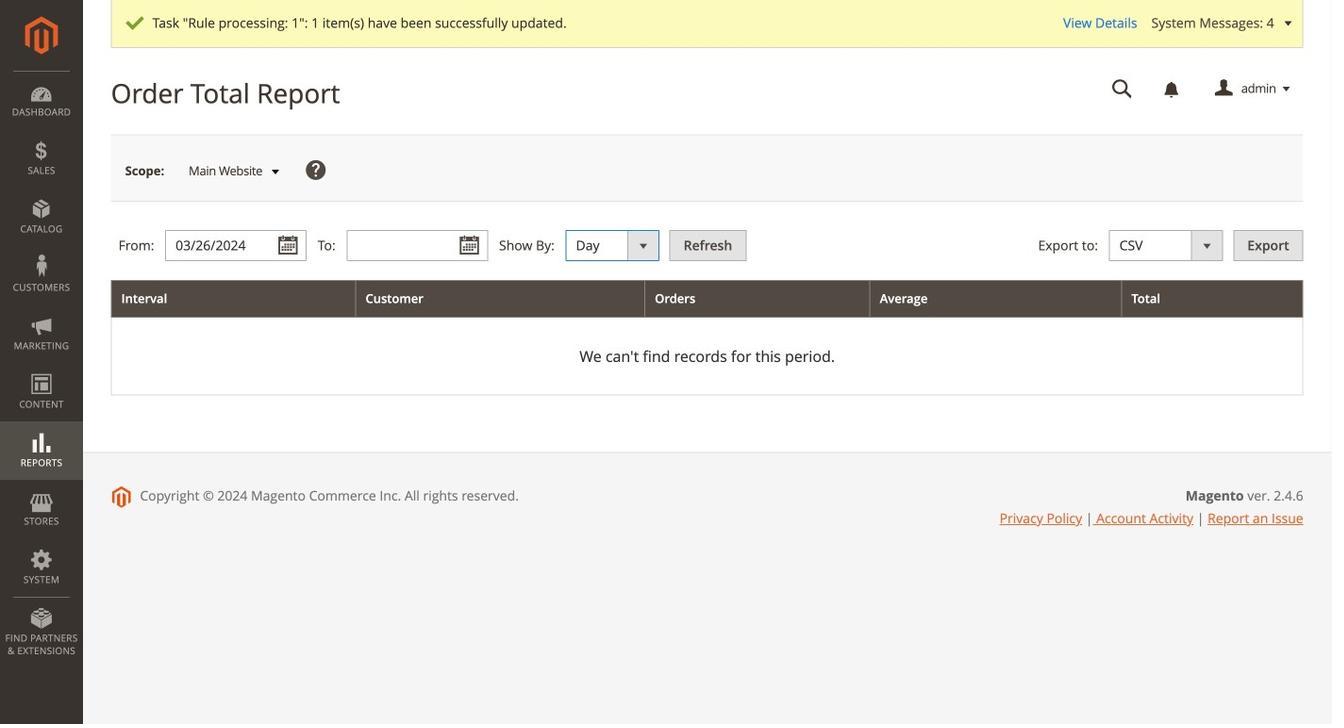 Task type: locate. For each thing, give the bounding box(es) containing it.
None text field
[[1099, 73, 1146, 106], [165, 230, 307, 262], [347, 230, 488, 262], [1099, 73, 1146, 106], [165, 230, 307, 262], [347, 230, 488, 262]]

magento admin panel image
[[25, 16, 58, 55]]

menu bar
[[0, 71, 83, 667]]



